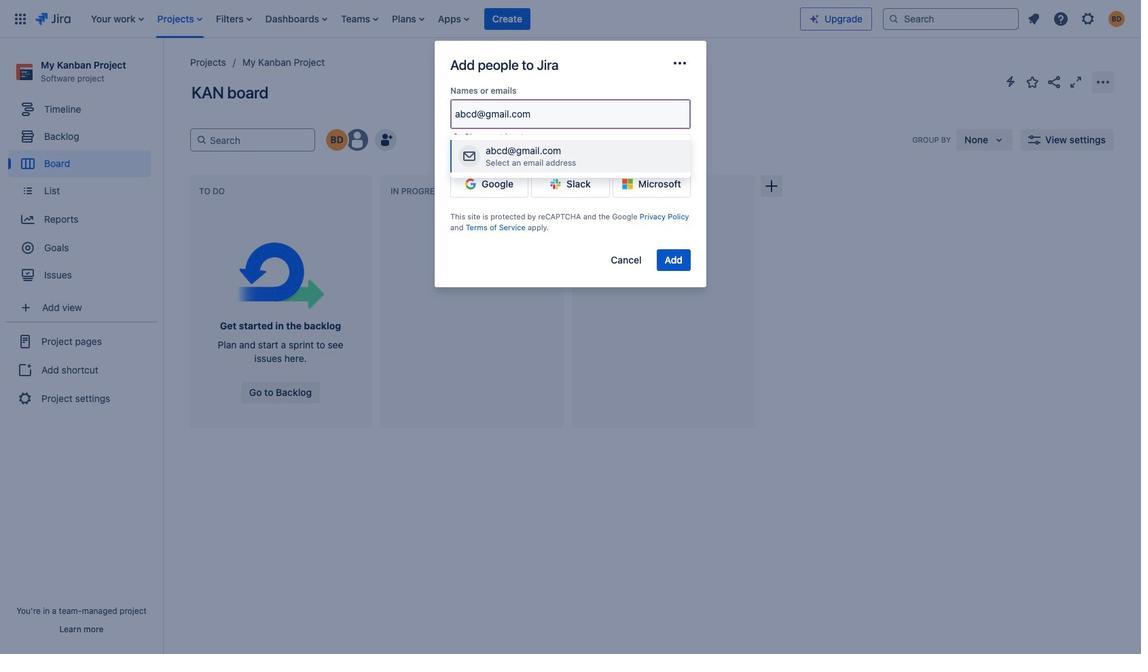 Task type: locate. For each thing, give the bounding box(es) containing it.
create column image
[[764, 178, 780, 194]]

error image
[[451, 132, 462, 143]]

6 list item from the left
[[388, 0, 429, 38]]

list
[[84, 0, 801, 38], [1022, 6, 1134, 31]]

jira image
[[35, 11, 71, 27], [35, 11, 71, 27]]

None text field
[[455, 107, 534, 121]]

list item
[[87, 0, 148, 38], [153, 0, 207, 38], [212, 0, 256, 38], [261, 0, 332, 38], [337, 0, 383, 38], [388, 0, 429, 38], [434, 0, 474, 38], [485, 0, 531, 38]]

Search field
[[884, 8, 1020, 30]]

4 list item from the left
[[261, 0, 332, 38]]

1 list item from the left
[[87, 0, 148, 38]]

None search field
[[884, 8, 1020, 30]]

group
[[8, 96, 157, 293], [5, 322, 158, 418]]

select an email address image
[[462, 148, 478, 165]]

5 list item from the left
[[337, 0, 383, 38]]

Search text field
[[207, 129, 309, 151]]

banner
[[0, 0, 1142, 38]]

1 horizontal spatial list
[[1022, 6, 1134, 31]]

sidebar element
[[0, 38, 163, 655]]

star kan board image
[[1025, 74, 1041, 90]]



Task type: describe. For each thing, give the bounding box(es) containing it.
goal image
[[22, 242, 34, 254]]

2 list item from the left
[[153, 0, 207, 38]]

enter full screen image
[[1069, 74, 1085, 90]]

3 list item from the left
[[212, 0, 256, 38]]

primary element
[[8, 0, 801, 38]]

0 horizontal spatial list
[[84, 0, 801, 38]]

8 list item from the left
[[485, 0, 531, 38]]

7 list item from the left
[[434, 0, 474, 38]]

search image
[[889, 13, 900, 24]]

add people image
[[378, 132, 394, 148]]

1 vertical spatial group
[[5, 322, 158, 418]]

0 vertical spatial group
[[8, 96, 157, 293]]

more image
[[672, 55, 689, 71]]



Task type: vqa. For each thing, say whether or not it's contained in the screenshot.
Search field
yes



